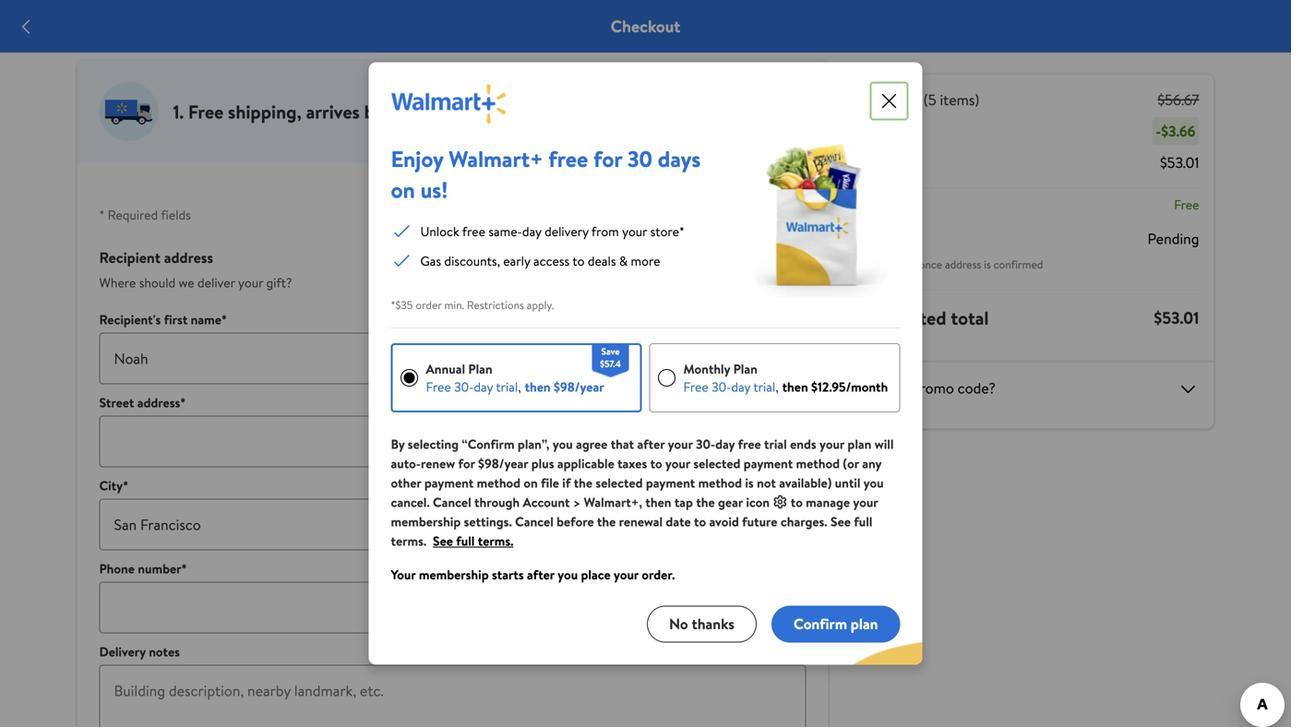 Task type: vqa. For each thing, say whether or not it's contained in the screenshot.
"Registry" link at the top of the page
no



Task type: describe. For each thing, give the bounding box(es) containing it.
Apt, suite, etc. (optional) text field
[[460, 416, 806, 467]]

cancel.
[[391, 493, 430, 511]]

(or
[[843, 454, 859, 472]]

1. free shipping, arrives between sat, dec 16—tue, dec 19
[[173, 99, 629, 125]]

estimated
[[865, 305, 946, 331]]

early
[[503, 252, 530, 270]]

back image
[[15, 15, 37, 38]]

0 horizontal spatial method
[[477, 474, 521, 492]]

Gate or call box code text field
[[460, 582, 806, 634]]

future
[[742, 513, 777, 531]]

through
[[474, 493, 520, 511]]

unlock
[[420, 222, 459, 240]]

2 horizontal spatial payment
[[744, 454, 793, 472]]

walmart plus image
[[391, 84, 506, 123]]

min.
[[444, 297, 464, 313]]

manage
[[806, 493, 850, 511]]

store*
[[650, 222, 685, 240]]

free inside enjoy walmart+ free for 30 days on us!
[[548, 144, 588, 174]]

or
[[490, 560, 502, 578]]

on inside by selecting "confirm plan", you agree that after your 30-day free trial ends your plan will auto-renew for $98/year plus applicable taxes to your selected payment method (or any other payment method on file if the selected payment method is not available) until you cancel. cancel through account > walmart+, then tap the gear icon
[[524, 474, 538, 492]]

between
[[364, 99, 433, 125]]

1 horizontal spatial method
[[698, 474, 742, 492]]

day inside monthly plan free 30-day trial , then $12.95/month
[[731, 378, 750, 396]]

sat,
[[438, 99, 469, 125]]

zip
[[640, 477, 658, 495]]

monthly plan free 30-day trial , then $12.95/month
[[683, 360, 888, 396]]

place
[[581, 566, 611, 584]]

Recipient's last name* text field
[[460, 333, 806, 384]]

plan",
[[518, 435, 550, 453]]

day inside annual plan free 30-day trial , then $98/year
[[474, 378, 493, 396]]

suite,
[[487, 394, 518, 412]]

code*
[[661, 477, 694, 495]]

save $57.4
[[600, 345, 621, 370]]

notes
[[149, 643, 180, 661]]

none radio inside choose one option option group
[[658, 369, 676, 387]]

box
[[527, 560, 548, 578]]

0 horizontal spatial selected
[[596, 474, 643, 492]]

last
[[525, 311, 545, 329]]

1 dec from the left
[[473, 99, 505, 125]]

fields
[[161, 206, 191, 224]]

available)
[[779, 474, 832, 492]]

recipient's for recipient's last name*
[[460, 311, 522, 329]]

days
[[658, 144, 701, 174]]

state*
[[460, 477, 495, 495]]

30- inside by selecting "confirm plan", you agree that after your 30-day free trial ends your plan will auto-renew for $98/year plus applicable taxes to your selected payment method (or any other payment method on file if the selected payment method is not available) until you cancel. cancel through account > walmart+, then tap the gear icon
[[696, 435, 715, 453]]

trial inside by selecting "confirm plan", you agree that after your 30-day free trial ends your plan will auto-renew for $98/year plus applicable taxes to your selected payment method (or any other payment method on file if the selected payment method is not available) until you cancel. cancel through account > walmart+, then tap the gear icon
[[764, 435, 787, 453]]

day inside by selecting "confirm plan", you agree that after your 30-day free trial ends your plan will auto-renew for $98/year plus applicable taxes to your selected payment method (or any other payment method on file if the selected payment method is not available) until you cancel. cancel through account > walmart+, then tap the gear icon
[[715, 435, 735, 453]]

apt, suite, etc. (optional)
[[460, 394, 600, 412]]

apply.
[[527, 297, 554, 313]]

0 horizontal spatial free
[[462, 222, 485, 240]]

restrictions
[[467, 297, 524, 313]]

date
[[666, 513, 691, 531]]

other
[[391, 474, 421, 492]]

&
[[619, 252, 628, 270]]

is inside by selecting "confirm plan", you agree that after your 30-day free trial ends your plan will auto-renew for $98/year plus applicable taxes to your selected payment method (or any other payment method on file if the selected payment method is not available) until you cancel. cancel through account > walmart+, then tap the gear icon
[[745, 474, 754, 492]]

code?
[[958, 378, 996, 398]]

free inside annual plan free 30-day trial , then $98/year
[[426, 378, 451, 396]]

is inside pending calculated once address is confirmed
[[984, 257, 991, 272]]

$12.95/month
[[811, 378, 888, 396]]

to up the charges.
[[791, 493, 803, 511]]

(optional)
[[545, 394, 600, 412]]

2 horizontal spatial method
[[796, 454, 840, 472]]

your membership starts after you place your order.
[[391, 566, 675, 584]]

thanks
[[692, 614, 734, 634]]

1 vertical spatial $53.01
[[1154, 306, 1199, 329]]

plan inside by selecting "confirm plan", you agree that after your 30-day free trial ends your plan will auto-renew for $98/year plus applicable taxes to your selected payment method (or any other payment method on file if the selected payment method is not available) until you cancel. cancel through account > walmart+, then tap the gear icon
[[848, 435, 871, 453]]

discounts,
[[444, 252, 500, 270]]

recipient's last name*
[[460, 311, 584, 329]]

zip code*
[[640, 477, 694, 495]]

for inside by selecting "confirm plan", you agree that after your 30-day free trial ends your plan will auto-renew for $98/year plus applicable taxes to your selected payment method (or any other payment method on file if the selected payment method is not available) until you cancel. cancel through account > walmart+, then tap the gear icon
[[458, 454, 475, 472]]

1 vertical spatial the
[[696, 493, 715, 511]]

renew
[[421, 454, 455, 472]]

enjoy walmart+ free for 30 days on us! dialog
[[369, 62, 922, 665]]

close dialog image
[[878, 90, 900, 112]]

free inside by selecting "confirm plan", you agree that after your 30-day free trial ends your plan will auto-renew for $98/year plus applicable taxes to your selected payment method (or any other payment method on file if the selected payment method is not available) until you cancel. cancel through account > walmart+, then tap the gear icon
[[738, 435, 761, 453]]

your inside to manage your membership settings. cancel before the renewal date to avoid future charges. see full terms.
[[853, 493, 878, 511]]

shipping image
[[99, 82, 158, 141]]

access
[[533, 252, 570, 270]]

recipient address where should we deliver your gift?
[[99, 247, 292, 292]]

Recipient's first name* text field
[[99, 333, 445, 384]]

confirmed
[[994, 257, 1043, 272]]

gate or call box code
[[460, 560, 578, 578]]

gas
[[420, 252, 441, 270]]

name* for recipient's first name*
[[191, 311, 227, 329]]

confirm plan button
[[771, 606, 900, 643]]

delivery
[[545, 222, 589, 240]]

selecting
[[408, 435, 459, 453]]

monthly
[[683, 360, 730, 378]]

should
[[139, 274, 175, 292]]

(5
[[923, 90, 936, 110]]

, for $98/year
[[518, 378, 521, 396]]

Phone number* telephone field
[[99, 582, 445, 634]]

City* text field
[[99, 499, 445, 550]]

1 vertical spatial you
[[864, 474, 884, 492]]

annual plan free 30-day trial , then $98/year
[[426, 360, 604, 396]]

no
[[669, 614, 688, 634]]

delivery
[[99, 643, 146, 661]]

will
[[875, 435, 894, 453]]

on inside enjoy walmart+ free for 30 days on us!
[[391, 174, 415, 205]]

see full terms.
[[433, 532, 514, 550]]

subtotal
[[865, 90, 920, 110]]

1.
[[173, 99, 184, 125]]

none radio inside choose one option option group
[[400, 369, 418, 387]]

free inside monthly plan free 30-day trial , then $12.95/month
[[683, 378, 708, 396]]

starts
[[492, 566, 524, 584]]

terms. inside to manage your membership settings. cancel before the renewal date to avoid future charges. see full terms.
[[391, 532, 427, 550]]

30- for monthly
[[712, 378, 731, 396]]

1 vertical spatial full
[[456, 532, 475, 550]]

see inside to manage your membership settings. cancel before the renewal date to avoid future charges. see full terms.
[[830, 513, 851, 531]]

shipping,
[[228, 99, 302, 125]]

gate
[[460, 560, 487, 578]]

code
[[551, 560, 578, 578]]

from
[[591, 222, 619, 240]]

settings.
[[464, 513, 512, 531]]

30
[[627, 144, 652, 174]]

enjoy walmart+ free for 30 days on us!
[[391, 144, 701, 205]]

1 horizontal spatial payment
[[646, 474, 695, 492]]

$98/year inside annual plan free 30-day trial , then $98/year
[[554, 378, 604, 396]]



Task type: locate. For each thing, give the bounding box(es) containing it.
then left tap
[[645, 493, 671, 511]]

day
[[522, 222, 541, 240], [474, 378, 493, 396], [731, 378, 750, 396], [715, 435, 735, 453]]

checkout
[[611, 15, 680, 38]]

30- inside monthly plan free 30-day trial , then $12.95/month
[[712, 378, 731, 396]]

0 vertical spatial $53.01
[[1160, 152, 1199, 173]]

1 horizontal spatial dec
[[576, 99, 608, 125]]

then inside by selecting "confirm plan", you agree that after your 30-day free trial ends your plan will auto-renew for $98/year plus applicable taxes to your selected payment method (or any other payment method on file if the selected payment method is not available) until you cancel. cancel through account > walmart+, then tap the gear icon
[[645, 493, 671, 511]]

applicable
[[557, 454, 614, 472]]

recipient's
[[99, 311, 161, 329], [460, 311, 522, 329]]

1 recipient's from the left
[[99, 311, 161, 329]]

any
[[862, 454, 881, 472]]

day up gas discounts, early access to deals & more
[[522, 222, 541, 240]]

trial left ends
[[764, 435, 787, 453]]

, for $12.95/month
[[775, 378, 778, 396]]

save
[[601, 345, 620, 358]]

arrives
[[306, 99, 360, 125]]

1 vertical spatial on
[[524, 474, 538, 492]]

before
[[557, 513, 594, 531]]

for inside enjoy walmart+ free for 30 days on us!
[[593, 144, 622, 174]]

*$35
[[391, 297, 413, 313]]

-
[[1156, 121, 1161, 141]]

trial for monthly
[[753, 378, 775, 396]]

$98/year down "confirm
[[478, 454, 528, 472]]

your inside recipient address where should we deliver your gift?
[[238, 274, 263, 292]]

trial inside annual plan free 30-day trial , then $98/year
[[496, 378, 518, 396]]

2 horizontal spatial free
[[738, 435, 761, 453]]

0 vertical spatial membership
[[391, 513, 461, 531]]

1 horizontal spatial plan
[[733, 360, 757, 378]]

icon
[[746, 493, 770, 511]]

after up taxes
[[637, 435, 665, 453]]

terms.
[[391, 532, 427, 550], [478, 532, 514, 550]]

plan for monthly
[[733, 360, 757, 378]]

free up the discounts,
[[462, 222, 485, 240]]

, left etc.
[[518, 378, 521, 396]]

the inside to manage your membership settings. cancel before the renewal date to avoid future charges. see full terms.
[[597, 513, 616, 531]]

0 horizontal spatial the
[[574, 474, 592, 492]]

0 horizontal spatial is
[[745, 474, 754, 492]]

file
[[541, 474, 559, 492]]

16—tue,
[[510, 99, 572, 125]]

payment up "not"
[[744, 454, 793, 472]]

2 dec from the left
[[576, 99, 608, 125]]

1 horizontal spatial for
[[593, 144, 622, 174]]

0 horizontal spatial $98/year
[[478, 454, 528, 472]]

free up apt, suite, etc. (optional) text box
[[683, 378, 708, 396]]

1 horizontal spatial selected
[[693, 454, 741, 472]]

1 horizontal spatial $98/year
[[554, 378, 604, 396]]

, inside monthly plan free 30-day trial , then $12.95/month
[[775, 378, 778, 396]]

the
[[574, 474, 592, 492], [696, 493, 715, 511], [597, 513, 616, 531]]

name* right 'first'
[[191, 311, 227, 329]]

1 horizontal spatial recipient's
[[460, 311, 522, 329]]

payment
[[744, 454, 793, 472], [424, 474, 474, 492], [646, 474, 695, 492]]

gear
[[718, 493, 743, 511]]

not
[[757, 474, 776, 492]]

1 vertical spatial selected
[[596, 474, 643, 492]]

day right monthly
[[731, 378, 750, 396]]

$57.4
[[600, 358, 621, 370]]

0 vertical spatial on
[[391, 174, 415, 205]]

1 vertical spatial is
[[745, 474, 754, 492]]

0 horizontal spatial full
[[456, 532, 475, 550]]

payment up tap
[[646, 474, 695, 492]]

method
[[796, 454, 840, 472], [477, 474, 521, 492], [698, 474, 742, 492]]

walmart+,
[[584, 493, 642, 511]]

0 horizontal spatial after
[[527, 566, 555, 584]]

gas discounts, early access to deals & more
[[420, 252, 660, 270]]

trial for annual
[[496, 378, 518, 396]]

$56.67
[[1158, 90, 1199, 110]]

free
[[188, 99, 224, 125], [1174, 196, 1199, 214], [426, 378, 451, 396], [683, 378, 708, 396]]

free up 'pending'
[[1174, 196, 1199, 214]]

to right date
[[694, 513, 706, 531]]

2 name* from the left
[[548, 311, 584, 329]]

once
[[919, 257, 942, 272]]

promo
[[912, 378, 954, 398]]

dec left 19
[[576, 99, 608, 125]]

day up gear
[[715, 435, 735, 453]]

cancel up settings.
[[433, 493, 471, 511]]

have
[[865, 378, 898, 398]]

you down the any
[[864, 474, 884, 492]]

free left apt,
[[426, 378, 451, 396]]

cancel inside to manage your membership settings. cancel before the renewal date to avoid future charges. see full terms.
[[515, 513, 553, 531]]

on left file
[[524, 474, 538, 492]]

0 horizontal spatial terms.
[[391, 532, 427, 550]]

walmart+
[[449, 144, 543, 174]]

2 vertical spatial you
[[558, 566, 578, 584]]

1 horizontal spatial terms.
[[478, 532, 514, 550]]

1 horizontal spatial cancel
[[515, 513, 553, 531]]

plan up (or
[[848, 435, 871, 453]]

for left 30
[[593, 144, 622, 174]]

0 horizontal spatial cancel
[[433, 493, 471, 511]]

1 horizontal spatial is
[[984, 257, 991, 272]]

$53.01 down 'pending'
[[1154, 306, 1199, 329]]

1 horizontal spatial full
[[854, 513, 872, 531]]

2 recipient's from the left
[[460, 311, 522, 329]]

plan inside confirm plan button
[[851, 614, 878, 634]]

0 horizontal spatial dec
[[473, 99, 505, 125]]

1 vertical spatial cancel
[[515, 513, 553, 531]]

you for order.
[[558, 566, 578, 584]]

you left place
[[558, 566, 578, 584]]

pending calculated once address is confirmed
[[865, 228, 1199, 272]]

order
[[415, 297, 442, 313]]

after right call at the bottom left
[[527, 566, 555, 584]]

to inside by selecting "confirm plan", you agree that after your 30-day free trial ends your plan will auto-renew for $98/year plus applicable taxes to your selected payment method (or any other payment method on file if the selected payment method is not available) until you cancel. cancel through account > walmart+, then tap the gear icon
[[650, 454, 662, 472]]

to
[[572, 252, 585, 270], [650, 454, 662, 472], [791, 493, 803, 511], [694, 513, 706, 531]]

recipient's left last
[[460, 311, 522, 329]]

full inside to manage your membership settings. cancel before the renewal date to avoid future charges. see full terms.
[[854, 513, 872, 531]]

more
[[631, 252, 660, 270]]

1 terms. from the left
[[391, 532, 427, 550]]

items)
[[940, 90, 980, 110]]

address up we
[[164, 247, 213, 268]]

selected up walmart+,
[[596, 474, 643, 492]]

method up through
[[477, 474, 521, 492]]

2 vertical spatial free
[[738, 435, 761, 453]]

method up available)
[[796, 454, 840, 472]]

trial inside monthly plan free 30-day trial , then $12.95/month
[[753, 378, 775, 396]]

1 vertical spatial $98/year
[[478, 454, 528, 472]]

1 , from the left
[[518, 378, 521, 396]]

cancel down account
[[515, 513, 553, 531]]

0 vertical spatial is
[[984, 257, 991, 272]]

membership inside to manage your membership settings. cancel before the renewal date to avoid future charges. see full terms.
[[391, 513, 461, 531]]

then
[[525, 378, 551, 396], [782, 378, 808, 396], [645, 493, 671, 511]]

unlock free same-day delivery from your store*
[[420, 222, 685, 240]]

then for $98/year
[[525, 378, 551, 396]]

you up plus
[[553, 435, 573, 453]]

2 plan from the left
[[733, 360, 757, 378]]

0 horizontal spatial for
[[458, 454, 475, 472]]

charges.
[[781, 513, 827, 531]]

0 horizontal spatial name*
[[191, 311, 227, 329]]

0 vertical spatial for
[[593, 144, 622, 174]]

1 horizontal spatial ,
[[775, 378, 778, 396]]

deliver
[[197, 274, 235, 292]]

1 vertical spatial after
[[527, 566, 555, 584]]

your
[[391, 566, 416, 584]]

None radio
[[658, 369, 676, 387]]

membership down see full terms. link
[[419, 566, 489, 584]]

full down until
[[854, 513, 872, 531]]

1 horizontal spatial see
[[830, 513, 851, 531]]

then inside annual plan free 30-day trial , then $98/year
[[525, 378, 551, 396]]

for
[[593, 144, 622, 174], [458, 454, 475, 472]]

$98/year inside by selecting "confirm plan", you agree that after your 30-day free trial ends your plan will auto-renew for $98/year plus applicable taxes to your selected payment method (or any other payment method on file if the selected payment method is not available) until you cancel. cancel through account > walmart+, then tap the gear icon
[[478, 454, 528, 472]]

free down 16—tue,
[[548, 144, 588, 174]]

us!
[[420, 174, 448, 205]]

2 , from the left
[[775, 378, 778, 396]]

1 horizontal spatial the
[[597, 513, 616, 531]]

membership
[[391, 513, 461, 531], [419, 566, 489, 584]]

then inside monthly plan free 30-day trial , then $12.95/month
[[782, 378, 808, 396]]

then for $12.95/month
[[782, 378, 808, 396]]

1 vertical spatial see
[[433, 532, 453, 550]]

required
[[108, 206, 158, 224]]

trial
[[496, 378, 518, 396], [753, 378, 775, 396], [764, 435, 787, 453]]

day right annual
[[474, 378, 493, 396]]

cancel inside by selecting "confirm plan", you agree that after your 30-day free trial ends your plan will auto-renew for $98/year plus applicable taxes to your selected payment method (or any other payment method on file if the selected payment method is not available) until you cancel. cancel through account > walmart+, then tap the gear icon
[[433, 493, 471, 511]]

$98/year down $57.4
[[554, 378, 604, 396]]

0 vertical spatial after
[[637, 435, 665, 453]]

1 vertical spatial membership
[[419, 566, 489, 584]]

0 vertical spatial see
[[830, 513, 851, 531]]

see
[[830, 513, 851, 531], [433, 532, 453, 550]]

0 vertical spatial plan
[[848, 435, 871, 453]]

2 vertical spatial the
[[597, 513, 616, 531]]

membership down cancel.
[[391, 513, 461, 531]]

terms. down settings.
[[478, 532, 514, 550]]

address
[[164, 247, 213, 268], [945, 257, 981, 272]]

1 vertical spatial for
[[458, 454, 475, 472]]

trial left etc.
[[496, 378, 518, 396]]

savings
[[865, 121, 914, 141]]

1 name* from the left
[[191, 311, 227, 329]]

0 vertical spatial $98/year
[[554, 378, 604, 396]]

the down walmart+,
[[597, 513, 616, 531]]

1 horizontal spatial name*
[[548, 311, 584, 329]]

*$35 order min. restrictions apply.
[[391, 297, 554, 313]]

trial right monthly
[[753, 378, 775, 396]]

have a promo code?
[[865, 378, 996, 398]]

ends
[[790, 435, 816, 453]]

0 horizontal spatial payment
[[424, 474, 474, 492]]

dec right the sat,
[[473, 99, 505, 125]]

"confirm
[[462, 435, 515, 453]]

1 horizontal spatial free
[[548, 144, 588, 174]]

0 horizontal spatial plan
[[468, 360, 492, 378]]

plan for annual
[[468, 360, 492, 378]]

you for after
[[553, 435, 573, 453]]

0 vertical spatial cancel
[[433, 493, 471, 511]]

plan up apt,
[[468, 360, 492, 378]]

1 vertical spatial plan
[[851, 614, 878, 634]]

terms. up your
[[391, 532, 427, 550]]

full up gate
[[456, 532, 475, 550]]

selected
[[693, 454, 741, 472], [596, 474, 643, 492]]

is left confirmed
[[984, 257, 991, 272]]

your
[[622, 222, 647, 240], [238, 274, 263, 292], [668, 435, 693, 453], [820, 435, 844, 453], [665, 454, 690, 472], [853, 493, 878, 511], [614, 566, 639, 584]]

1 horizontal spatial on
[[524, 474, 538, 492]]

1 horizontal spatial address
[[945, 257, 981, 272]]

30- for annual
[[454, 378, 474, 396]]

0 horizontal spatial see
[[433, 532, 453, 550]]

to left deals
[[572, 252, 585, 270]]

we
[[179, 274, 194, 292]]

then right suite,
[[525, 378, 551, 396]]

for up state*
[[458, 454, 475, 472]]

same-
[[488, 222, 522, 240]]

0 vertical spatial free
[[548, 144, 588, 174]]

2 horizontal spatial then
[[782, 378, 808, 396]]

address inside recipient address where should we deliver your gift?
[[164, 247, 213, 268]]

confirm
[[794, 614, 847, 634]]

name* for recipient's last name*
[[548, 311, 584, 329]]

, inside annual plan free 30-day trial , then $98/year
[[518, 378, 521, 396]]

0 horizontal spatial recipient's
[[99, 311, 161, 329]]

0 vertical spatial the
[[574, 474, 592, 492]]

free up "not"
[[738, 435, 761, 453]]

*
[[99, 206, 105, 224]]

phone number*
[[99, 560, 187, 578]]

avoid
[[709, 513, 739, 531]]

30-
[[454, 378, 474, 396], [712, 378, 731, 396], [696, 435, 715, 453]]

account
[[523, 493, 570, 511]]

payment down renew
[[424, 474, 474, 492]]

1 horizontal spatial after
[[637, 435, 665, 453]]

plan right 'confirm'
[[851, 614, 878, 634]]

2 terms. from the left
[[478, 532, 514, 550]]

0 vertical spatial full
[[854, 513, 872, 531]]

2 horizontal spatial the
[[696, 493, 715, 511]]

0 horizontal spatial on
[[391, 174, 415, 205]]

selected up gear
[[693, 454, 741, 472]]

by selecting "confirm plan", you agree that after your 30-day free trial ends your plan will auto-renew for $98/year plus applicable taxes to your selected payment method (or any other payment method on file if the selected payment method is not available) until you cancel. cancel through account > walmart+, then tap the gear icon  to manage your membership settings. cancel before the renewal date to avoid future charges. see full terms. element
[[391, 435, 900, 551]]

the right tap
[[696, 493, 715, 511]]

0 horizontal spatial ,
[[518, 378, 521, 396]]

delivery notes
[[99, 643, 180, 661]]

address right "once"
[[945, 257, 981, 272]]

first
[[164, 311, 188, 329]]

Zip code* text field
[[640, 499, 806, 550]]

plan
[[848, 435, 871, 453], [851, 614, 878, 634]]

free right 1.
[[188, 99, 224, 125]]

street
[[99, 394, 134, 412]]

estimated total
[[865, 305, 989, 331]]

0 horizontal spatial then
[[525, 378, 551, 396]]

plan inside monthly plan free 30-day trial , then $12.95/month
[[733, 360, 757, 378]]

recipient's down where
[[99, 311, 161, 329]]

0 horizontal spatial address
[[164, 247, 213, 268]]

recipient's for recipient's first name*
[[99, 311, 161, 329]]

cancel
[[433, 493, 471, 511], [515, 513, 553, 531]]

1 plan from the left
[[468, 360, 492, 378]]

0 vertical spatial selected
[[693, 454, 741, 472]]

agree
[[576, 435, 608, 453]]

None radio
[[400, 369, 418, 387]]

1 horizontal spatial then
[[645, 493, 671, 511]]

choose one option option group
[[391, 343, 900, 412]]

after inside by selecting "confirm plan", you agree that after your 30-day free trial ends your plan will auto-renew for $98/year plus applicable taxes to your selected payment method (or any other payment method on file if the selected payment method is not available) until you cancel. cancel through account > walmart+, then tap the gear icon
[[637, 435, 665, 453]]

is left "not"
[[745, 474, 754, 492]]

address inside pending calculated once address is confirmed
[[945, 257, 981, 272]]

0 vertical spatial you
[[553, 435, 573, 453]]

, right monthly
[[775, 378, 778, 396]]

the right if
[[574, 474, 592, 492]]

dec
[[473, 99, 505, 125], [576, 99, 608, 125]]

on left us!
[[391, 174, 415, 205]]

to up zip
[[650, 454, 662, 472]]

calculated
[[865, 257, 916, 272]]

1 vertical spatial free
[[462, 222, 485, 240]]

plan inside annual plan free 30-day trial , then $98/year
[[468, 360, 492, 378]]

order.
[[642, 566, 675, 584]]

Delivery notes text field
[[99, 665, 806, 727]]

then left the $12.95/month
[[782, 378, 808, 396]]

where
[[99, 274, 136, 292]]

name* right last
[[548, 311, 584, 329]]

no thanks
[[669, 614, 734, 634]]

call
[[505, 560, 524, 578]]

* required fields
[[99, 206, 191, 224]]

$53.01 down $3.66
[[1160, 152, 1199, 173]]

method up gear
[[698, 474, 742, 492]]

30- inside annual plan free 30-day trial , then $98/year
[[454, 378, 474, 396]]

plan right monthly
[[733, 360, 757, 378]]



